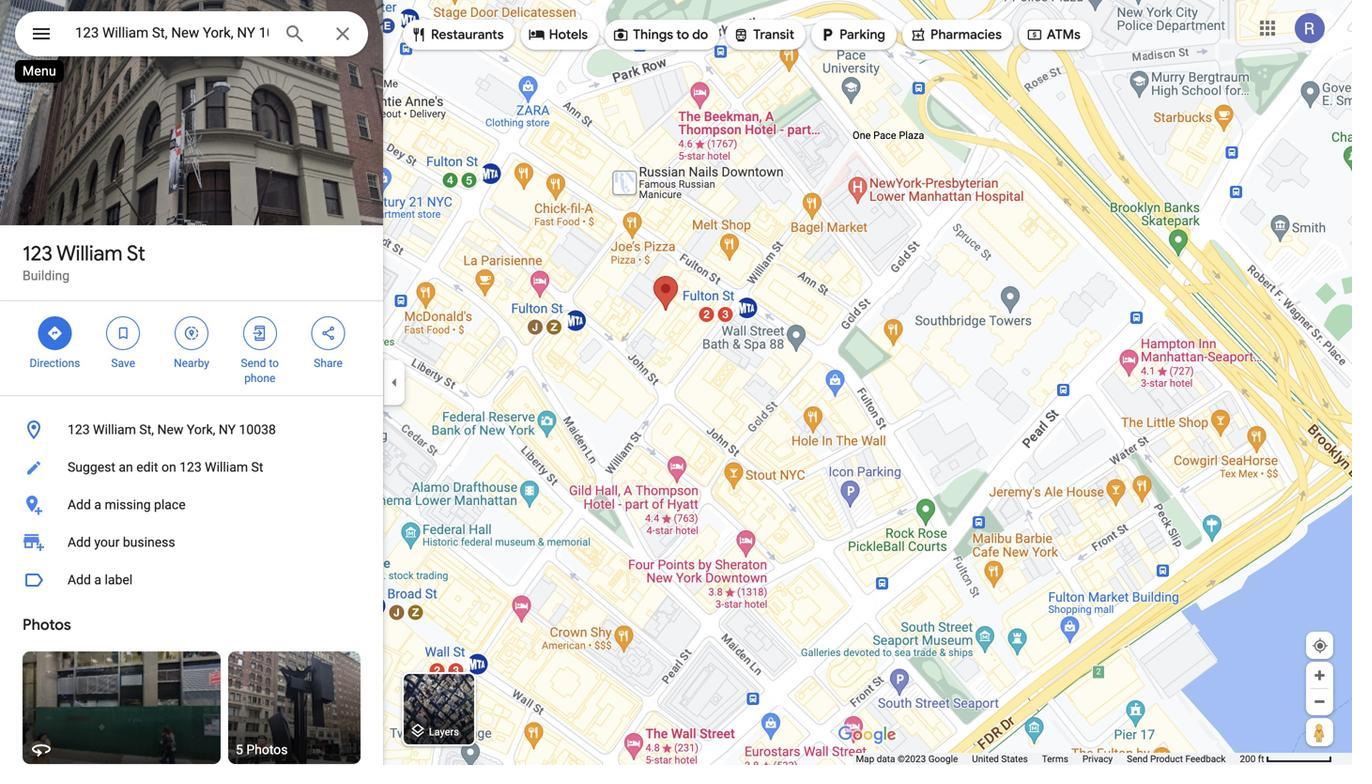 Task type: locate. For each thing, give the bounding box(es) containing it.
send left product
[[1128, 754, 1149, 765]]

add your business
[[68, 535, 175, 551]]

a for label
[[94, 573, 101, 588]]

st down 10038
[[251, 460, 263, 475]]

missing
[[105, 497, 151, 513]]

2 horizontal spatial 123
[[180, 460, 202, 475]]

a left label on the bottom of page
[[94, 573, 101, 588]]

1 horizontal spatial to
[[677, 26, 690, 43]]

send product feedback button
[[1128, 754, 1227, 766]]

edit
[[136, 460, 158, 475]]

 restaurants
[[411, 24, 504, 45]]

to
[[677, 26, 690, 43], [269, 357, 279, 370]]

william inside 123 william st building
[[57, 241, 123, 267]]

william down ny
[[205, 460, 248, 475]]

photos
[[23, 616, 71, 635], [246, 743, 288, 758]]

photos inside button
[[246, 743, 288, 758]]

zoom out image
[[1313, 695, 1328, 709]]


[[819, 24, 836, 45]]

add
[[68, 497, 91, 513], [68, 535, 91, 551], [68, 573, 91, 588]]

united states
[[973, 754, 1029, 765]]

united states button
[[973, 754, 1029, 766]]

123 inside button
[[68, 422, 90, 438]]

0 horizontal spatial to
[[269, 357, 279, 370]]

2 add from the top
[[68, 535, 91, 551]]


[[30, 20, 53, 47]]

0 vertical spatial william
[[57, 241, 123, 267]]

send inside send to phone
[[241, 357, 266, 370]]

123 up building
[[23, 241, 53, 267]]

st inside 123 william st building
[[127, 241, 145, 267]]

ft
[[1259, 754, 1265, 765]]

2 a from the top
[[94, 573, 101, 588]]

0 vertical spatial 123
[[23, 241, 53, 267]]

3 add from the top
[[68, 573, 91, 588]]


[[252, 323, 269, 344]]

a left missing
[[94, 497, 101, 513]]

send
[[241, 357, 266, 370], [1128, 754, 1149, 765]]

123 inside 123 william st building
[[23, 241, 53, 267]]

123 william st, new york, ny 10038 button
[[0, 412, 383, 449]]

5 photos button
[[228, 652, 361, 765]]

200 ft
[[1241, 754, 1265, 765]]

layers
[[429, 727, 459, 738]]


[[910, 24, 927, 45]]

william left the st,
[[93, 422, 136, 438]]

123 William St, New York, NY 10038 field
[[15, 11, 368, 56]]

1 vertical spatial add
[[68, 535, 91, 551]]

0 vertical spatial add
[[68, 497, 91, 513]]

10038
[[239, 422, 276, 438]]

send up phone
[[241, 357, 266, 370]]

send inside button
[[1128, 754, 1149, 765]]

to inside send to phone
[[269, 357, 279, 370]]

actions for 123 william st region
[[0, 302, 383, 396]]

show your location image
[[1313, 638, 1329, 655]]

1 vertical spatial william
[[93, 422, 136, 438]]

a
[[94, 497, 101, 513], [94, 573, 101, 588]]

add left label on the bottom of page
[[68, 573, 91, 588]]

st up 
[[127, 241, 145, 267]]


[[733, 24, 750, 45]]

st inside button
[[251, 460, 263, 475]]

1 a from the top
[[94, 497, 101, 513]]

2 vertical spatial add
[[68, 573, 91, 588]]

send product feedback
[[1128, 754, 1227, 765]]

photos right 5
[[246, 743, 288, 758]]

1 horizontal spatial photos
[[246, 743, 288, 758]]

add down suggest
[[68, 497, 91, 513]]

st
[[127, 241, 145, 267], [251, 460, 263, 475]]

zoom in image
[[1313, 669, 1328, 683]]

0 vertical spatial st
[[127, 241, 145, 267]]

123 william st, new york, ny 10038
[[68, 422, 276, 438]]

william
[[57, 241, 123, 267], [93, 422, 136, 438], [205, 460, 248, 475]]

to left do
[[677, 26, 690, 43]]

add left your
[[68, 535, 91, 551]]

google
[[929, 754, 959, 765]]

place
[[154, 497, 186, 513]]

things
[[633, 26, 674, 43]]

1 horizontal spatial st
[[251, 460, 263, 475]]

1 vertical spatial st
[[251, 460, 263, 475]]

william for st
[[57, 241, 123, 267]]

123 for st,
[[68, 422, 90, 438]]

restaurants
[[431, 26, 504, 43]]

1 add from the top
[[68, 497, 91, 513]]

new
[[157, 422, 184, 438]]

123 right on
[[180, 460, 202, 475]]

1 vertical spatial a
[[94, 573, 101, 588]]

123 up suggest
[[68, 422, 90, 438]]

add a label
[[68, 573, 133, 588]]

your
[[94, 535, 120, 551]]

google account: ruby anderson  
(rubyanndersson@gmail.com) image
[[1296, 13, 1326, 43]]

1 vertical spatial to
[[269, 357, 279, 370]]

1 horizontal spatial send
[[1128, 754, 1149, 765]]

show street view coverage image
[[1307, 719, 1334, 747]]

0 vertical spatial send
[[241, 357, 266, 370]]

send for send product feedback
[[1128, 754, 1149, 765]]


[[183, 323, 200, 344]]

123
[[23, 241, 53, 267], [68, 422, 90, 438], [180, 460, 202, 475]]

2 vertical spatial 123
[[180, 460, 202, 475]]

1 vertical spatial 123
[[68, 422, 90, 438]]

0 vertical spatial a
[[94, 497, 101, 513]]

united
[[973, 754, 1000, 765]]

0 vertical spatial photos
[[23, 616, 71, 635]]

william for st,
[[93, 422, 136, 438]]

0 horizontal spatial send
[[241, 357, 266, 370]]

directions
[[30, 357, 80, 370]]

2 vertical spatial william
[[205, 460, 248, 475]]

william up building
[[57, 241, 123, 267]]

 transit
[[733, 24, 795, 45]]

william inside the 123 william st, new york, ny 10038 button
[[93, 422, 136, 438]]

privacy
[[1083, 754, 1114, 765]]

1 horizontal spatial 123
[[68, 422, 90, 438]]


[[115, 323, 132, 344]]

footer containing map data ©2023 google
[[856, 754, 1241, 766]]

0 horizontal spatial st
[[127, 241, 145, 267]]

photos down add a label
[[23, 616, 71, 635]]

1 vertical spatial photos
[[246, 743, 288, 758]]

add a missing place button
[[0, 487, 383, 524]]

terms
[[1043, 754, 1069, 765]]

0 horizontal spatial 123
[[23, 241, 53, 267]]

None field
[[75, 22, 269, 44]]

123 for st
[[23, 241, 53, 267]]

data
[[877, 754, 896, 765]]

to up phone
[[269, 357, 279, 370]]

0 horizontal spatial photos
[[23, 616, 71, 635]]

123 inside button
[[180, 460, 202, 475]]

0 vertical spatial to
[[677, 26, 690, 43]]

footer
[[856, 754, 1241, 766]]


[[46, 323, 63, 344]]

1 vertical spatial send
[[1128, 754, 1149, 765]]

map data ©2023 google
[[856, 754, 959, 765]]



Task type: describe. For each thing, give the bounding box(es) containing it.

[[320, 323, 337, 344]]

pharmacies
[[931, 26, 1002, 43]]

123 william st main content
[[0, 0, 383, 766]]


[[529, 24, 546, 45]]

google maps element
[[0, 0, 1353, 766]]

 pharmacies
[[910, 24, 1002, 45]]

add a label button
[[0, 562, 383, 599]]

 search field
[[15, 11, 368, 60]]

none field inside 123 william st, new york, ny 10038 field
[[75, 22, 269, 44]]

privacy button
[[1083, 754, 1114, 766]]

transit
[[754, 26, 795, 43]]

phone
[[244, 372, 276, 385]]

200
[[1241, 754, 1256, 765]]

suggest
[[68, 460, 116, 475]]

add your business link
[[0, 524, 383, 562]]

 atms
[[1027, 24, 1081, 45]]

william inside suggest an edit on 123 william st button
[[205, 460, 248, 475]]

an
[[119, 460, 133, 475]]

send to phone
[[241, 357, 279, 385]]

footer inside google maps element
[[856, 754, 1241, 766]]

atms
[[1048, 26, 1081, 43]]

 hotels
[[529, 24, 588, 45]]

states
[[1002, 754, 1029, 765]]

123 william st building
[[23, 241, 145, 284]]

label
[[105, 573, 133, 588]]


[[1027, 24, 1044, 45]]

save
[[111, 357, 135, 370]]

terms button
[[1043, 754, 1069, 766]]

do
[[693, 26, 709, 43]]

product
[[1151, 754, 1184, 765]]

building
[[23, 268, 70, 284]]

york,
[[187, 422, 216, 438]]

to inside  things to do
[[677, 26, 690, 43]]

5 photos
[[236, 743, 288, 758]]

add for add your business
[[68, 535, 91, 551]]

ny
[[219, 422, 236, 438]]

nearby
[[174, 357, 209, 370]]

share
[[314, 357, 343, 370]]

200 ft button
[[1241, 754, 1333, 765]]


[[411, 24, 427, 45]]

5
[[236, 743, 243, 758]]

©2023
[[898, 754, 927, 765]]

collapse side panel image
[[384, 373, 405, 393]]

send for send to phone
[[241, 357, 266, 370]]

suggest an edit on 123 william st button
[[0, 449, 383, 487]]

a for missing
[[94, 497, 101, 513]]

parking
[[840, 26, 886, 43]]


[[613, 24, 630, 45]]

add for add a missing place
[[68, 497, 91, 513]]

add for add a label
[[68, 573, 91, 588]]

business
[[123, 535, 175, 551]]

feedback
[[1186, 754, 1227, 765]]

suggest an edit on 123 william st
[[68, 460, 263, 475]]

on
[[162, 460, 176, 475]]

st,
[[139, 422, 154, 438]]

map
[[856, 754, 875, 765]]

 button
[[15, 11, 68, 60]]

 parking
[[819, 24, 886, 45]]

add a missing place
[[68, 497, 186, 513]]

hotels
[[549, 26, 588, 43]]

 things to do
[[613, 24, 709, 45]]



Task type: vqa. For each thing, say whether or not it's contained in the screenshot.


